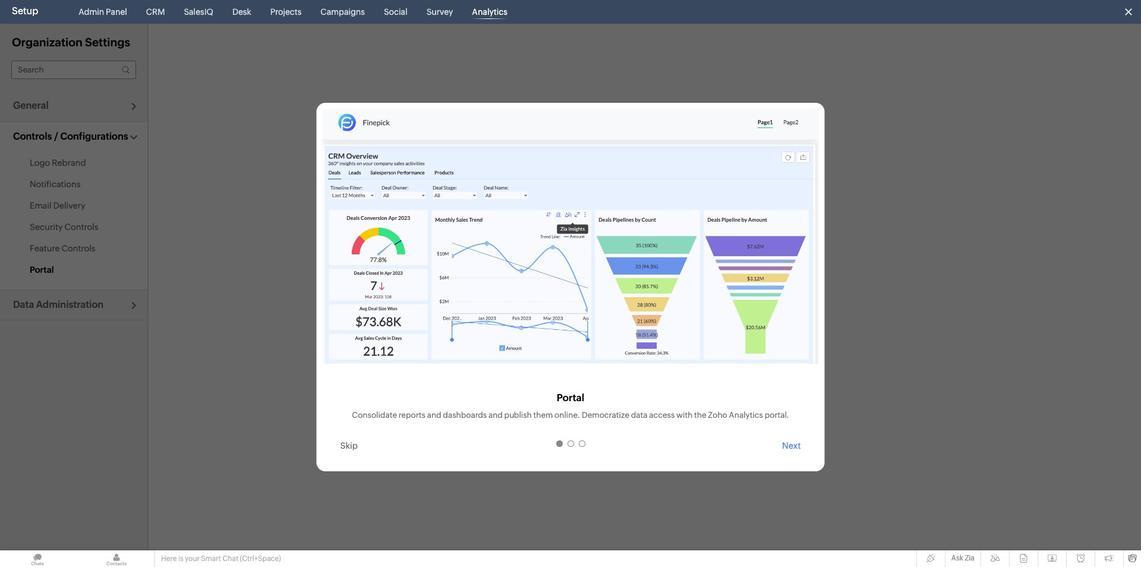 Task type: locate. For each thing, give the bounding box(es) containing it.
projects link
[[266, 0, 306, 24]]

survey link
[[422, 0, 458, 24]]

setup
[[12, 5, 38, 17]]

ask zia
[[952, 554, 975, 562]]

ask
[[952, 554, 964, 562]]

campaigns link
[[316, 0, 370, 24]]

contacts image
[[79, 551, 154, 567]]

social
[[384, 7, 408, 17]]

zia
[[965, 554, 975, 562]]

admin panel
[[79, 7, 127, 17]]

survey
[[427, 7, 453, 17]]

is
[[178, 555, 183, 563]]

campaigns
[[321, 7, 365, 17]]

crm link
[[141, 0, 170, 24]]

desk
[[232, 7, 251, 17]]

smart
[[201, 555, 221, 563]]

chats image
[[0, 551, 75, 567]]

analytics
[[472, 7, 508, 17]]

(ctrl+space)
[[240, 555, 281, 563]]

social link
[[379, 0, 412, 24]]



Task type: describe. For each thing, give the bounding box(es) containing it.
chat
[[223, 555, 238, 563]]

analytics link
[[468, 0, 512, 24]]

salesiq
[[184, 7, 213, 17]]

panel
[[106, 7, 127, 17]]

projects
[[270, 7, 302, 17]]

here is your smart chat (ctrl+space)
[[161, 555, 281, 563]]

here
[[161, 555, 177, 563]]

your
[[185, 555, 200, 563]]

salesiq link
[[179, 0, 218, 24]]

crm
[[146, 7, 165, 17]]

admin panel link
[[74, 0, 132, 24]]

admin
[[79, 7, 104, 17]]

desk link
[[228, 0, 256, 24]]



